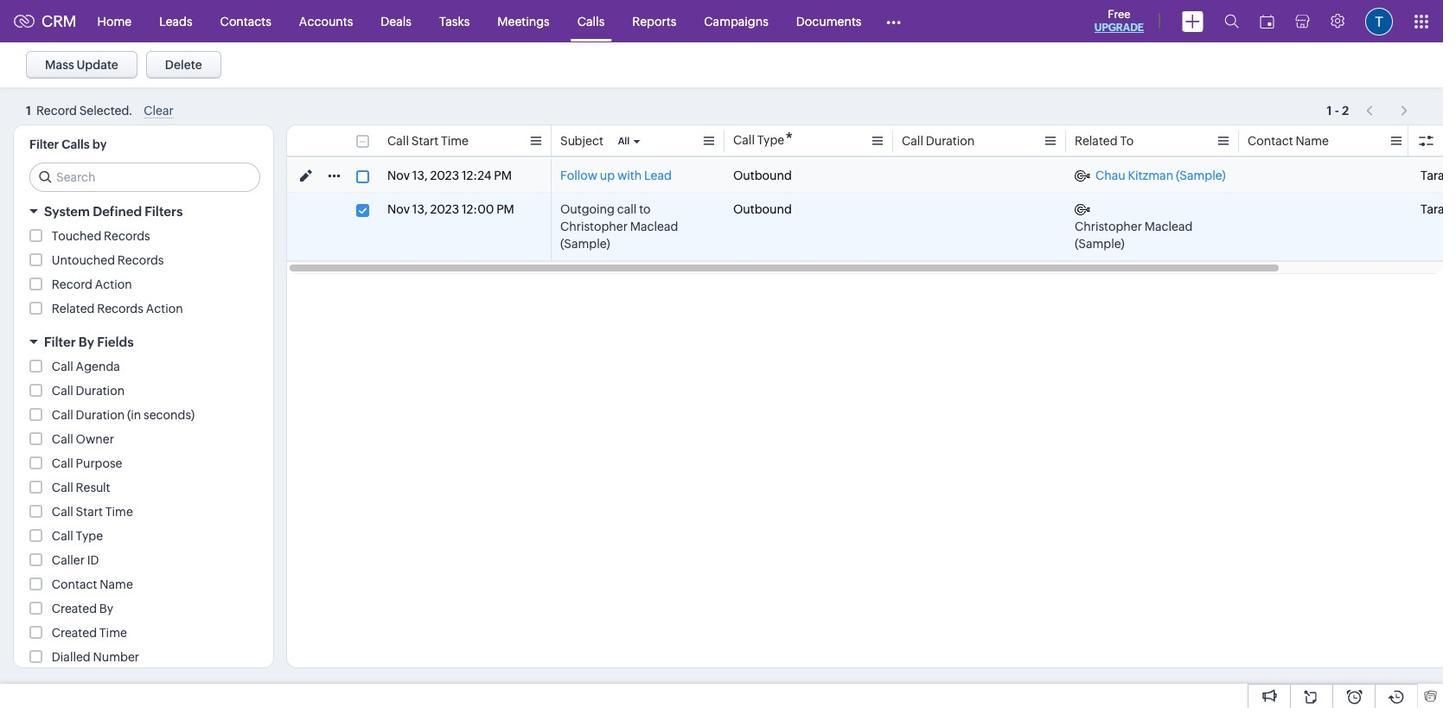 Task type: describe. For each thing, give the bounding box(es) containing it.
untouched records
[[52, 253, 164, 267]]

created time
[[52, 626, 127, 640]]

0 horizontal spatial call duration
[[52, 384, 125, 398]]

upgrade
[[1095, 22, 1144, 34]]

0 vertical spatial start
[[411, 134, 438, 148]]

0 vertical spatial duration
[[926, 134, 975, 148]]

christopher inside outgoing call to christopher maclead (sample)
[[560, 220, 628, 233]]

0 vertical spatial call duration
[[902, 134, 975, 148]]

tasks
[[439, 14, 470, 28]]

outbound for outgoing call to christopher maclead (sample)
[[733, 202, 792, 216]]

row group containing nov 13, 2023 12:24 pm
[[287, 159, 1443, 261]]

2 navigation from the top
[[1358, 98, 1417, 123]]

(in
[[127, 408, 141, 422]]

chau kitzman (sample) link
[[1075, 167, 1226, 184]]

calls inside calls 'link'
[[577, 14, 605, 28]]

meetings link
[[484, 0, 564, 42]]

outgoing call to christopher maclead (sample)
[[560, 202, 678, 251]]

touched
[[52, 229, 101, 243]]

record action
[[52, 278, 132, 291]]

crm
[[42, 12, 77, 30]]

defined
[[93, 204, 142, 219]]

13, for nov 13, 2023 12:00 pm
[[412, 202, 428, 216]]

owner
[[76, 432, 114, 446]]

documents
[[796, 14, 862, 28]]

create menu image
[[1182, 11, 1204, 32]]

all
[[618, 136, 630, 146]]

tasks link
[[425, 0, 484, 42]]

created for created by
[[52, 602, 97, 616]]

filter by fields
[[44, 335, 134, 349]]

mass update
[[45, 58, 118, 72]]

created by
[[52, 602, 113, 616]]

13, for nov 13, 2023 12:24 pm
[[412, 169, 428, 182]]

number
[[93, 650, 139, 664]]

delete button
[[146, 51, 221, 79]]

maclead inside outgoing call to christopher maclead (sample)
[[630, 220, 678, 233]]

outgoing
[[560, 202, 615, 216]]

2 for second navigation from the top
[[1342, 103, 1349, 117]]

created for created time
[[52, 626, 97, 640]]

to
[[639, 202, 651, 216]]

create menu element
[[1172, 0, 1214, 42]]

lead
[[644, 169, 672, 182]]

nov for nov 13, 2023 12:00 pm
[[387, 202, 410, 216]]

call purpose
[[52, 457, 122, 470]]

0 horizontal spatial contact
[[52, 578, 97, 591]]

calls link
[[564, 0, 619, 42]]

agenda
[[76, 360, 120, 374]]

filters
[[145, 204, 183, 219]]

1 horizontal spatial call start time
[[387, 134, 469, 148]]

christopher maclead (sample) link
[[1075, 201, 1230, 252]]

system defined filters
[[44, 204, 183, 219]]

seconds)
[[144, 408, 195, 422]]

mass update button
[[26, 51, 137, 79]]

up
[[600, 169, 615, 182]]

nov 13, 2023 12:00 pm
[[387, 202, 514, 216]]

calendar image
[[1260, 14, 1275, 28]]

records for touched
[[104, 229, 150, 243]]

filter calls by
[[29, 137, 107, 151]]

1 horizontal spatial contact
[[1248, 134, 1293, 148]]

profile element
[[1355, 0, 1403, 42]]

filter for filter calls by
[[29, 137, 59, 151]]

clear
[[144, 104, 174, 118]]

to
[[1120, 134, 1134, 148]]

accounts
[[299, 14, 353, 28]]

caller
[[52, 553, 85, 567]]

0 horizontal spatial contact name
[[52, 578, 133, 591]]

0 horizontal spatial name
[[100, 578, 133, 591]]

pm for nov 13, 2023 12:24 pm
[[494, 169, 512, 182]]

Other Modules field
[[875, 7, 913, 35]]

0 vertical spatial name
[[1296, 134, 1329, 148]]

mass
[[45, 58, 74, 72]]

tara for chau kitzman (sample)
[[1421, 169, 1443, 182]]

system defined filters button
[[14, 196, 273, 227]]

documents link
[[782, 0, 875, 42]]

with
[[617, 169, 642, 182]]

reports
[[632, 14, 676, 28]]

update
[[76, 58, 118, 72]]

0 horizontal spatial start
[[76, 505, 103, 519]]

touched records
[[52, 229, 150, 243]]

leads link
[[145, 0, 206, 42]]

dialled
[[52, 650, 91, 664]]

1 - from the top
[[1335, 100, 1339, 114]]

caller id
[[52, 553, 99, 567]]

type for call type
[[76, 529, 103, 543]]

related records action
[[52, 302, 183, 316]]

0 vertical spatial contact name
[[1248, 134, 1329, 148]]

tara for christopher maclead (sample)
[[1421, 202, 1443, 216]]

call
[[617, 202, 637, 216]]

2023 for 12:24
[[430, 169, 459, 182]]

call type *
[[733, 129, 793, 149]]

outbound for follow up with lead
[[733, 169, 792, 182]]

fields
[[97, 335, 134, 349]]

christopher maclead (sample)
[[1075, 220, 1193, 251]]

accounts link
[[285, 0, 367, 42]]

untouched
[[52, 253, 115, 267]]

record
[[52, 278, 92, 291]]

home
[[97, 14, 132, 28]]

1 vertical spatial calls
[[62, 137, 90, 151]]

reports link
[[619, 0, 690, 42]]

by
[[92, 137, 107, 151]]



Task type: locate. For each thing, give the bounding box(es) containing it.
nov up nov 13, 2023 12:00 pm
[[387, 169, 410, 182]]

2023 for 12:00
[[430, 202, 459, 216]]

Search text field
[[30, 163, 259, 191]]

calls left the "reports"
[[577, 14, 605, 28]]

call start time down result
[[52, 505, 133, 519]]

1 navigation from the top
[[1358, 94, 1417, 119]]

2 vertical spatial time
[[99, 626, 127, 640]]

1 horizontal spatial (sample)
[[1075, 237, 1125, 251]]

1 vertical spatial by
[[99, 602, 113, 616]]

kitzman
[[1128, 169, 1173, 182]]

pm right 12:00
[[497, 202, 514, 216]]

1 outbound from the top
[[733, 169, 792, 182]]

2 tara from the top
[[1421, 202, 1443, 216]]

2 outbound from the top
[[733, 202, 792, 216]]

type
[[757, 133, 784, 147], [76, 529, 103, 543]]

1 vertical spatial 13,
[[412, 202, 428, 216]]

purpose
[[76, 457, 122, 470]]

call owner
[[52, 432, 114, 446]]

filter down record
[[29, 137, 59, 151]]

(sample) down chau
[[1075, 237, 1125, 251]]

1 vertical spatial outbound
[[733, 202, 792, 216]]

1 horizontal spatial maclead
[[1145, 220, 1193, 233]]

2023
[[430, 169, 459, 182], [430, 202, 459, 216]]

start down result
[[76, 505, 103, 519]]

(sample) inside outgoing call to christopher maclead (sample)
[[560, 237, 610, 251]]

1 record selected.
[[26, 104, 133, 118]]

1 maclead from the left
[[630, 220, 678, 233]]

2
[[1342, 100, 1349, 114], [1342, 103, 1349, 117]]

profile image
[[1365, 7, 1393, 35]]

(sample) right kitzman
[[1176, 169, 1226, 182]]

1 vertical spatial filter
[[44, 335, 76, 349]]

id
[[87, 553, 99, 567]]

1 vertical spatial action
[[146, 302, 183, 316]]

call 
[[1421, 134, 1443, 148]]

call duration (in seconds)
[[52, 408, 195, 422]]

1 vertical spatial contact
[[52, 578, 97, 591]]

calls
[[577, 14, 605, 28], [62, 137, 90, 151]]

1 tara from the top
[[1421, 169, 1443, 182]]

type up id
[[76, 529, 103, 543]]

home link
[[84, 0, 145, 42]]

1 horizontal spatial related
[[1075, 134, 1118, 148]]

1 christopher from the left
[[560, 220, 628, 233]]

1 vertical spatial related
[[52, 302, 95, 316]]

1 - 2
[[1327, 100, 1349, 114], [1327, 103, 1349, 117]]

(sample) inside the christopher maclead (sample)
[[1075, 237, 1125, 251]]

filter up call agenda
[[44, 335, 76, 349]]

christopher down chau
[[1075, 220, 1142, 233]]

maclead
[[630, 220, 678, 233], [1145, 220, 1193, 233]]

campaigns link
[[690, 0, 782, 42]]

search image
[[1224, 14, 1239, 29]]

2 1 - 2 from the top
[[1327, 103, 1349, 117]]

0 vertical spatial records
[[104, 229, 150, 243]]

1 vertical spatial 2023
[[430, 202, 459, 216]]

1 horizontal spatial name
[[1296, 134, 1329, 148]]

result
[[76, 481, 110, 495]]

12:24
[[462, 169, 492, 182]]

by for filter
[[79, 335, 94, 349]]

crm link
[[14, 12, 77, 30]]

records
[[104, 229, 150, 243], [117, 253, 164, 267], [97, 302, 143, 316]]

1 vertical spatial contact name
[[52, 578, 133, 591]]

1 vertical spatial tara
[[1421, 202, 1443, 216]]

0 vertical spatial time
[[441, 134, 469, 148]]

2 horizontal spatial (sample)
[[1176, 169, 1226, 182]]

related to
[[1075, 134, 1134, 148]]

pm for nov 13, 2023 12:00 pm
[[497, 202, 514, 216]]

time up nov 13, 2023 12:24 pm
[[441, 134, 469, 148]]

1 2023 from the top
[[430, 169, 459, 182]]

1 vertical spatial call duration
[[52, 384, 125, 398]]

records for untouched
[[117, 253, 164, 267]]

13, up nov 13, 2023 12:00 pm
[[412, 169, 428, 182]]

name
[[1296, 134, 1329, 148], [100, 578, 133, 591]]

action
[[95, 278, 132, 291], [146, 302, 183, 316]]

contact name
[[1248, 134, 1329, 148], [52, 578, 133, 591]]

records for related
[[97, 302, 143, 316]]

follow up with lead
[[560, 169, 672, 182]]

0 horizontal spatial (sample)
[[560, 237, 610, 251]]

chau kitzman (sample)
[[1096, 169, 1226, 182]]

navigation
[[1358, 94, 1417, 119], [1358, 98, 1417, 123]]

search element
[[1214, 0, 1250, 42]]

campaigns
[[704, 14, 769, 28]]

1 horizontal spatial call duration
[[902, 134, 975, 148]]

2 13, from the top
[[412, 202, 428, 216]]

1 created from the top
[[52, 602, 97, 616]]

2 vertical spatial duration
[[76, 408, 125, 422]]

1 nov from the top
[[387, 169, 410, 182]]

record
[[36, 104, 77, 118]]

1 horizontal spatial calls
[[577, 14, 605, 28]]

duration
[[926, 134, 975, 148], [76, 384, 125, 398], [76, 408, 125, 422]]

1 vertical spatial created
[[52, 626, 97, 640]]

call type
[[52, 529, 103, 543]]

contacts link
[[206, 0, 285, 42]]

related down record
[[52, 302, 95, 316]]

meetings
[[497, 14, 550, 28]]

2 created from the top
[[52, 626, 97, 640]]

filter inside "dropdown button"
[[44, 335, 76, 349]]

0 horizontal spatial action
[[95, 278, 132, 291]]

2 - from the top
[[1335, 103, 1339, 117]]

nov down nov 13, 2023 12:24 pm
[[387, 202, 410, 216]]

by up created time
[[99, 602, 113, 616]]

1 vertical spatial pm
[[497, 202, 514, 216]]

filter for filter by fields
[[44, 335, 76, 349]]

1 vertical spatial type
[[76, 529, 103, 543]]

2 2 from the top
[[1342, 103, 1349, 117]]

*
[[785, 129, 793, 149]]

dialled number
[[52, 650, 139, 664]]

call inside call type *
[[733, 133, 755, 147]]

(sample) down outgoing on the top
[[560, 237, 610, 251]]

created up dialled
[[52, 626, 97, 640]]

maclead down to
[[630, 220, 678, 233]]

call start time
[[387, 134, 469, 148], [52, 505, 133, 519]]

0 horizontal spatial call start time
[[52, 505, 133, 519]]

0 vertical spatial nov
[[387, 169, 410, 182]]

chau
[[1096, 169, 1126, 182]]

1 horizontal spatial contact name
[[1248, 134, 1329, 148]]

type for call type *
[[757, 133, 784, 147]]

0 vertical spatial outbound
[[733, 169, 792, 182]]

0 vertical spatial 13,
[[412, 169, 428, 182]]

2 vertical spatial records
[[97, 302, 143, 316]]

subject
[[560, 134, 603, 148]]

follow up with lead link
[[560, 167, 672, 184]]

contacts
[[220, 14, 271, 28]]

1 horizontal spatial by
[[99, 602, 113, 616]]

1 vertical spatial records
[[117, 253, 164, 267]]

maclead down chau kitzman (sample) in the top of the page
[[1145, 220, 1193, 233]]

nov for nov 13, 2023 12:24 pm
[[387, 169, 410, 182]]

0 vertical spatial tara
[[1421, 169, 1443, 182]]

time up the number
[[99, 626, 127, 640]]

1 2 from the top
[[1342, 100, 1349, 114]]

by inside "dropdown button"
[[79, 335, 94, 349]]

1 vertical spatial start
[[76, 505, 103, 519]]

type inside call type *
[[757, 133, 784, 147]]

action up filter by fields "dropdown button"
[[146, 302, 183, 316]]

christopher inside the christopher maclead (sample)
[[1075, 220, 1142, 233]]

0 vertical spatial type
[[757, 133, 784, 147]]

0 vertical spatial by
[[79, 335, 94, 349]]

(sample) inside chau kitzman (sample) link
[[1176, 169, 1226, 182]]

row group
[[287, 159, 1443, 261]]

0 horizontal spatial maclead
[[630, 220, 678, 233]]

2023 left 12:00
[[430, 202, 459, 216]]

outgoing call to christopher maclead (sample) link
[[560, 201, 716, 252]]

0 vertical spatial created
[[52, 602, 97, 616]]

0 horizontal spatial christopher
[[560, 220, 628, 233]]

follow
[[560, 169, 598, 182]]

(sample) for chau kitzman (sample)
[[1176, 169, 1226, 182]]

maclead inside the christopher maclead (sample)
[[1145, 220, 1193, 233]]

call start time up nov 13, 2023 12:24 pm
[[387, 134, 469, 148]]

calls left by
[[62, 137, 90, 151]]

related for related to
[[1075, 134, 1118, 148]]

1 horizontal spatial action
[[146, 302, 183, 316]]

1 vertical spatial name
[[100, 578, 133, 591]]

0 horizontal spatial type
[[76, 529, 103, 543]]

0 vertical spatial call start time
[[387, 134, 469, 148]]

2 nov from the top
[[387, 202, 410, 216]]

0 vertical spatial 2023
[[430, 169, 459, 182]]

contact
[[1248, 134, 1293, 148], [52, 578, 97, 591]]

1 vertical spatial time
[[105, 505, 133, 519]]

time down result
[[105, 505, 133, 519]]

related for related records action
[[52, 302, 95, 316]]

records down defined
[[104, 229, 150, 243]]

filter
[[29, 137, 59, 151], [44, 335, 76, 349]]

christopher down outgoing on the top
[[560, 220, 628, 233]]

type left *
[[757, 133, 784, 147]]

12:00
[[462, 202, 494, 216]]

start up nov 13, 2023 12:24 pm
[[411, 134, 438, 148]]

deals
[[381, 14, 412, 28]]

pm right 12:24
[[494, 169, 512, 182]]

deals link
[[367, 0, 425, 42]]

0 horizontal spatial calls
[[62, 137, 90, 151]]

filter by fields button
[[14, 327, 273, 357]]

0 vertical spatial related
[[1075, 134, 1118, 148]]

by for created
[[99, 602, 113, 616]]

2 for second navigation from the bottom
[[1342, 100, 1349, 114]]

0 vertical spatial filter
[[29, 137, 59, 151]]

0 horizontal spatial related
[[52, 302, 95, 316]]

0 vertical spatial calls
[[577, 14, 605, 28]]

(sample)
[[1176, 169, 1226, 182], [560, 237, 610, 251], [1075, 237, 1125, 251]]

action up related records action
[[95, 278, 132, 291]]

0 vertical spatial pm
[[494, 169, 512, 182]]

by
[[79, 335, 94, 349], [99, 602, 113, 616]]

call agenda
[[52, 360, 120, 374]]

2 christopher from the left
[[1075, 220, 1142, 233]]

created
[[52, 602, 97, 616], [52, 626, 97, 640]]

1 horizontal spatial start
[[411, 134, 438, 148]]

2 2023 from the top
[[430, 202, 459, 216]]

2023 left 12:24
[[430, 169, 459, 182]]

records up fields
[[97, 302, 143, 316]]

13, down nov 13, 2023 12:24 pm
[[412, 202, 428, 216]]

delete
[[165, 58, 202, 72]]

1 horizontal spatial christopher
[[1075, 220, 1142, 233]]

0 vertical spatial contact
[[1248, 134, 1293, 148]]

(sample) for christopher maclead (sample)
[[1075, 237, 1125, 251]]

1 vertical spatial nov
[[387, 202, 410, 216]]

0 horizontal spatial by
[[79, 335, 94, 349]]

related
[[1075, 134, 1118, 148], [52, 302, 95, 316]]

0 vertical spatial action
[[95, 278, 132, 291]]

leads
[[159, 14, 192, 28]]

free
[[1108, 8, 1131, 21]]

1 vertical spatial duration
[[76, 384, 125, 398]]

1 1 - 2 from the top
[[1327, 100, 1349, 114]]

nov 13, 2023 12:24 pm
[[387, 169, 512, 182]]

records down touched records
[[117, 253, 164, 267]]

related left to
[[1075, 134, 1118, 148]]

2 maclead from the left
[[1145, 220, 1193, 233]]

created up created time
[[52, 602, 97, 616]]

call duration
[[902, 134, 975, 148], [52, 384, 125, 398]]

system
[[44, 204, 90, 219]]

1 13, from the top
[[412, 169, 428, 182]]

nov
[[387, 169, 410, 182], [387, 202, 410, 216]]

1 vertical spatial call start time
[[52, 505, 133, 519]]

call result
[[52, 481, 110, 495]]

start
[[411, 134, 438, 148], [76, 505, 103, 519]]

selected.
[[79, 104, 133, 118]]

free upgrade
[[1095, 8, 1144, 34]]

1 horizontal spatial type
[[757, 133, 784, 147]]

by up call agenda
[[79, 335, 94, 349]]



Task type: vqa. For each thing, say whether or not it's contained in the screenshot.
General "dropdown button"
no



